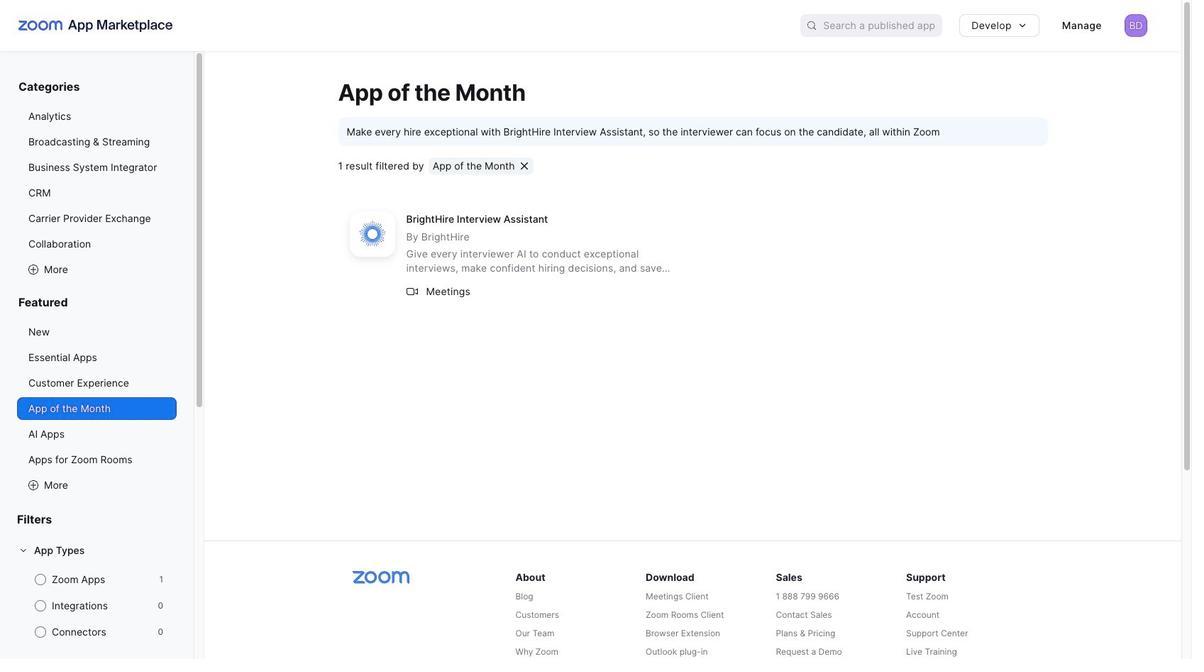 Task type: describe. For each thing, give the bounding box(es) containing it.
Search text field
[[823, 15, 943, 36]]

search a published app element
[[801, 14, 943, 37]]



Task type: locate. For each thing, give the bounding box(es) containing it.
current user is barb dwyer element
[[1125, 14, 1148, 37]]

banner
[[0, 0, 1182, 51]]



Task type: vqa. For each thing, say whether or not it's contained in the screenshot.
&
no



